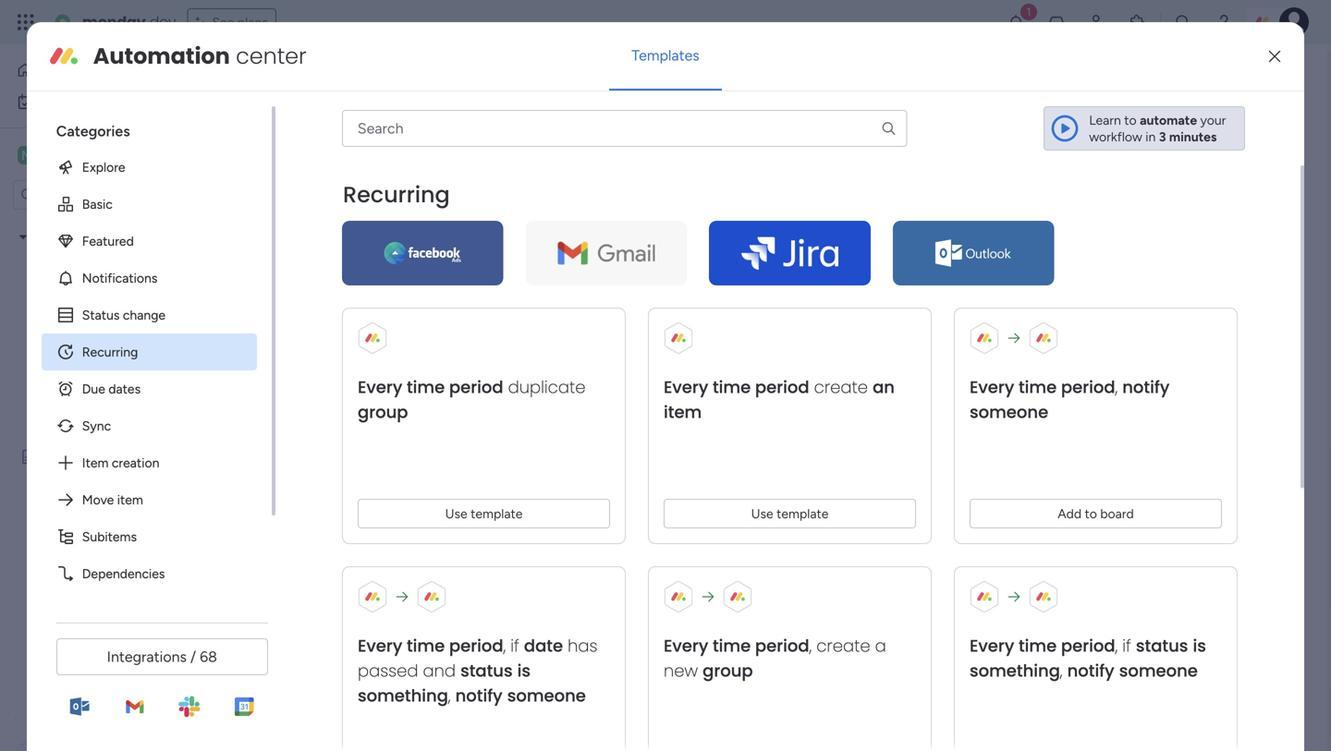 Task type: vqa. For each thing, say whether or not it's contained in the screenshot.
NOTIFY to the left
yes



Task type: describe. For each thing, give the bounding box(es) containing it.
has passed and
[[358, 634, 597, 683]]

use for an item
[[751, 506, 773, 522]]

change
[[123, 307, 166, 323]]

featured option
[[41, 223, 257, 260]]

every time period , if status is something , notify someone
[[969, 634, 1206, 683]]

creation
[[112, 455, 159, 471]]

feature
[[43, 449, 88, 465]]

public board image for feature spec template
[[19, 448, 37, 466]]

your workflow in
[[1089, 112, 1226, 144]]

your
[[1200, 112, 1226, 128]]

3
[[1159, 129, 1166, 144]]

plans
[[237, 14, 268, 30]]

my team
[[43, 147, 103, 164]]

every for every time period , notify someone
[[969, 376, 1014, 399]]

add to board button
[[969, 499, 1222, 529]]

every time period
[[663, 634, 809, 658]]

can
[[908, 232, 945, 260]]

status is something , notify someone
[[358, 659, 586, 708]]

every time period , if date
[[358, 634, 563, 658]]

add to board
[[1057, 506, 1134, 522]]

, for every time period , if status is something , notify someone
[[1115, 634, 1117, 658]]

notify inside 'every time period , if status is something , notify someone'
[[1067, 659, 1114, 683]]

notifications image
[[1007, 13, 1025, 31]]

getting started
[[64, 418, 155, 434]]

board
[[582, 232, 642, 260]]

use template button for create
[[663, 499, 916, 529]]

Search for a column type search field
[[342, 110, 907, 147]]

0 vertical spatial create
[[814, 376, 868, 399]]

spec
[[91, 449, 119, 465]]

use template button for duplicate
[[358, 499, 610, 529]]

and
[[423, 659, 456, 683]]

dev
[[149, 12, 176, 32]]

retrospectives
[[64, 386, 151, 402]]

getting
[[64, 418, 108, 434]]

automation  center image
[[49, 41, 78, 71]]

search everything image
[[1174, 13, 1192, 31]]

this
[[534, 232, 576, 260]]

started
[[111, 418, 155, 434]]

home
[[41, 62, 76, 78]]

an
[[872, 376, 895, 399]]

board
[[1100, 506, 1134, 522]]

1 horizontal spatial is
[[648, 232, 664, 260]]

categories heading
[[41, 106, 257, 149]]

every for every time period , if date
[[358, 634, 402, 658]]

68
[[200, 648, 217, 666]]

maria williams image
[[1279, 7, 1309, 37]]

every for every time period
[[663, 634, 708, 658]]

learn to automate
[[1089, 112, 1197, 128]]

someone for status is something , notify someone
[[507, 684, 586, 708]]

integrations / 68 button
[[56, 639, 268, 676]]

1 vertical spatial group
[[702, 659, 753, 683]]

if for status
[[1122, 634, 1131, 658]]

period for every time period , if date
[[449, 634, 503, 658]]

someone for every time period , notify someone
[[969, 400, 1048, 424]]

item for move item
[[117, 492, 143, 508]]

time for every time period duplicate group
[[406, 376, 445, 399]]

categories list box
[[41, 106, 275, 601]]

status change option
[[41, 296, 257, 333]]

move item option
[[41, 481, 257, 518]]

my for my scrum team
[[33, 229, 51, 245]]

dependencies
[[82, 566, 165, 582]]

dependencies option
[[41, 555, 257, 592]]

someone inside 'every time period , if status is something , notify someone'
[[1119, 659, 1198, 683]]

notify for status is something , notify someone
[[455, 684, 502, 708]]

duplicate
[[508, 376, 585, 399]]

period for every time period create
[[755, 376, 809, 399]]

see plans
[[212, 14, 268, 30]]

something inside 'every time period , if status is something , notify someone'
[[969, 659, 1060, 683]]

sprints
[[64, 292, 105, 308]]

every time period create
[[663, 376, 872, 399]]

recurring inside option
[[82, 344, 138, 360]]

tasks
[[64, 261, 95, 276]]

has
[[567, 634, 597, 658]]

learn
[[1089, 112, 1121, 128]]

is inside 'every time period , if status is something , notify someone'
[[1193, 634, 1206, 658]]

access
[[951, 232, 1022, 260]]

center
[[236, 40, 306, 71]]

recurring option
[[41, 333, 257, 370]]

roadmap
[[64, 324, 119, 339]]

bugs queue
[[64, 355, 134, 371]]

template for group
[[470, 506, 522, 522]]

search image
[[880, 120, 897, 137]]

add
[[1057, 506, 1081, 522]]

every for every time period , if status is something , notify someone
[[969, 634, 1014, 658]]

time for every time period , if date
[[406, 634, 445, 658]]

due
[[82, 381, 105, 397]]

sync
[[82, 418, 111, 434]]

status inside 'every time period , if status is something , notify someone'
[[1136, 634, 1188, 658]]

period for every time period duplicate group
[[449, 376, 503, 399]]

home option
[[11, 55, 199, 85]]

to for add
[[1085, 506, 1097, 522]]

an item
[[663, 376, 895, 424]]

item creation
[[82, 455, 159, 471]]

time for every time period , notify someone
[[1018, 376, 1057, 399]]

explore option
[[41, 149, 257, 186]]

monday
[[82, 12, 146, 32]]

move
[[82, 492, 114, 508]]

if for date
[[510, 634, 519, 658]]

item creation option
[[41, 444, 257, 481]]

/
[[190, 648, 196, 666]]

Search in workspace field
[[39, 184, 154, 206]]

time for every time period
[[712, 634, 751, 658]]

minutes
[[1169, 129, 1217, 144]]

workflow
[[1089, 129, 1142, 144]]

integrations
[[107, 648, 187, 666]]

featured
[[82, 233, 134, 249]]

1 horizontal spatial recurring
[[343, 179, 450, 210]]

private.
[[670, 232, 746, 260]]

status inside the status is something , notify someone
[[460, 659, 512, 683]]

notifications
[[82, 270, 157, 286]]

, inside , create a new
[[809, 634, 812, 658]]

every time period , notify someone
[[969, 376, 1169, 424]]

my scrum team
[[33, 229, 123, 245]]

new
[[663, 659, 698, 683]]

dates
[[108, 381, 141, 397]]



Task type: locate. For each thing, give the bounding box(es) containing it.
1 horizontal spatial use template button
[[663, 499, 916, 529]]

period for every time period , if status is something , notify someone
[[1061, 634, 1115, 658]]

1 vertical spatial item
[[117, 492, 143, 508]]

recurring
[[343, 179, 450, 210], [82, 344, 138, 360]]

item
[[663, 400, 702, 424], [117, 492, 143, 508]]

1 horizontal spatial group
[[702, 659, 753, 683]]

members
[[806, 232, 902, 260]]

1 horizontal spatial status
[[1136, 634, 1188, 658]]

my right caret down icon
[[33, 229, 51, 245]]

time inside every time period duplicate group
[[406, 376, 445, 399]]

integrations / 68
[[107, 648, 217, 666]]

see
[[212, 14, 234, 30]]

0 vertical spatial lottie animation element
[[534, 264, 959, 449]]

it
[[1028, 232, 1042, 260]]

1 vertical spatial someone
[[1119, 659, 1198, 683]]

public board image for getting started
[[40, 417, 57, 434]]

None search field
[[342, 110, 907, 147]]

list box
[[0, 218, 236, 722]]

template inside list box
[[122, 449, 174, 465]]

1 vertical spatial is
[[1193, 634, 1206, 658]]

0 vertical spatial public board image
[[40, 417, 57, 434]]

invite members image
[[1088, 13, 1106, 31]]

due dates option
[[41, 370, 257, 407]]

1 image
[[1020, 1, 1037, 22]]

use for group
[[445, 506, 467, 522]]

1 vertical spatial recurring
[[82, 344, 138, 360]]

help image
[[1215, 13, 1233, 31]]

2 use from the left
[[751, 506, 773, 522]]

only
[[752, 232, 800, 260]]

0 vertical spatial is
[[648, 232, 664, 260]]

passed
[[358, 659, 418, 683]]

home link
[[11, 55, 199, 85]]

a
[[875, 634, 886, 658]]

1 horizontal spatial notify
[[1067, 659, 1114, 683]]

public board image up feature
[[40, 417, 57, 434]]

public board image left feature
[[19, 448, 37, 466]]

automate
[[1140, 112, 1197, 128]]

2 use template button from the left
[[663, 499, 916, 529]]

create left a
[[816, 634, 870, 658]]

item
[[82, 455, 109, 471]]

automation center
[[93, 40, 306, 71]]

every for every time period duplicate group
[[358, 376, 402, 399]]

someone inside the status is something , notify someone
[[507, 684, 586, 708]]

templates button
[[609, 33, 722, 77]]

2 horizontal spatial template
[[776, 506, 828, 522]]

group inside every time period duplicate group
[[358, 400, 408, 424]]

period for every time period , notify someone
[[1061, 376, 1115, 399]]

team
[[93, 229, 123, 245]]

0 horizontal spatial item
[[117, 492, 143, 508]]

0 vertical spatial to
[[1124, 112, 1137, 128]]

1 vertical spatial public board image
[[19, 448, 37, 466]]

1 vertical spatial lottie animation element
[[0, 565, 236, 751]]

1 horizontal spatial template
[[470, 506, 522, 522]]

to right add
[[1085, 506, 1097, 522]]

2 vertical spatial is
[[517, 659, 530, 683]]

1 vertical spatial create
[[816, 634, 870, 658]]

, for every time period , if date
[[503, 634, 506, 658]]

, inside every time period , notify someone
[[1115, 376, 1117, 399]]

time
[[406, 376, 445, 399], [712, 376, 751, 399], [1018, 376, 1057, 399], [406, 634, 445, 658], [712, 634, 751, 658], [1018, 634, 1057, 658]]

, for status is something , notify someone
[[448, 684, 450, 708]]

my for my team
[[43, 147, 63, 164]]

1 if from the left
[[510, 634, 519, 658]]

every time period duplicate group
[[358, 376, 585, 424]]

every inside every time period , notify someone
[[969, 376, 1014, 399]]

inbox image
[[1047, 13, 1066, 31]]

is
[[648, 232, 664, 260], [1193, 634, 1206, 658], [517, 659, 530, 683]]

2 vertical spatial notify
[[455, 684, 502, 708]]

0 horizontal spatial if
[[510, 634, 519, 658]]

0 vertical spatial item
[[663, 400, 702, 424]]

team
[[67, 147, 103, 164]]

1 horizontal spatial if
[[1122, 634, 1131, 658]]

notify inside every time period , notify someone
[[1122, 376, 1169, 399]]

1 use template from the left
[[445, 506, 522, 522]]

templates
[[632, 46, 699, 64]]

move item
[[82, 492, 143, 508]]

feature spec template
[[43, 449, 174, 465]]

this board is private. only members can access it
[[534, 232, 1042, 260]]

1 vertical spatial to
[[1085, 506, 1097, 522]]

time for every time period , if status is something , notify someone
[[1018, 634, 1057, 658]]

notify
[[1122, 376, 1169, 399], [1067, 659, 1114, 683], [455, 684, 502, 708]]

apps image
[[1129, 13, 1147, 31]]

3 minutes
[[1159, 129, 1217, 144]]

0 horizontal spatial someone
[[507, 684, 586, 708]]

queue
[[96, 355, 134, 371]]

0 horizontal spatial template
[[122, 449, 174, 465]]

period inside every time period , notify someone
[[1061, 376, 1115, 399]]

notifications option
[[41, 260, 257, 296]]

0 horizontal spatial use
[[445, 506, 467, 522]]

0 horizontal spatial public board image
[[19, 448, 37, 466]]

workspace selection element
[[18, 144, 106, 166]]

2 horizontal spatial notify
[[1122, 376, 1169, 399]]

0 vertical spatial status
[[1136, 634, 1188, 658]]

1 vertical spatial notify
[[1067, 659, 1114, 683]]

time for every time period create
[[712, 376, 751, 399]]

basic
[[82, 196, 113, 212]]

automation
[[93, 40, 230, 71]]

template
[[122, 449, 174, 465], [470, 506, 522, 522], [776, 506, 828, 522]]

1 vertical spatial status
[[460, 659, 512, 683]]

1 horizontal spatial public board image
[[40, 417, 57, 434]]

m
[[21, 147, 32, 163]]

period for every time period
[[755, 634, 809, 658]]

,
[[1115, 376, 1117, 399], [503, 634, 506, 658], [809, 634, 812, 658], [1115, 634, 1117, 658], [1060, 659, 1062, 683], [448, 684, 450, 708]]

period
[[449, 376, 503, 399], [755, 376, 809, 399], [1061, 376, 1115, 399], [449, 634, 503, 658], [755, 634, 809, 658], [1061, 634, 1115, 658]]

status
[[1136, 634, 1188, 658], [460, 659, 512, 683]]

use template for duplicate
[[445, 506, 522, 522]]

item for an item
[[663, 400, 702, 424]]

my inside workspace selection element
[[43, 147, 63, 164]]

someone
[[969, 400, 1048, 424], [1119, 659, 1198, 683], [507, 684, 586, 708]]

group
[[358, 400, 408, 424], [702, 659, 753, 683]]

time inside 'every time period , if status is something , notify someone'
[[1018, 634, 1057, 658]]

my right workspace image
[[43, 147, 63, 164]]

1 use from the left
[[445, 506, 467, 522]]

1 vertical spatial my
[[33, 229, 51, 245]]

date
[[524, 634, 563, 658]]

create inside , create a new
[[816, 634, 870, 658]]

every for every time period create
[[663, 376, 708, 399]]

2 vertical spatial someone
[[507, 684, 586, 708]]

1 horizontal spatial item
[[663, 400, 702, 424]]

notify for every time period , notify someone
[[1122, 376, 1169, 399]]

notify inside the status is something , notify someone
[[455, 684, 502, 708]]

in
[[1145, 129, 1156, 144]]

0 horizontal spatial is
[[517, 659, 530, 683]]

subitems option
[[41, 518, 257, 555]]

item inside option
[[117, 492, 143, 508]]

1 use template button from the left
[[358, 499, 610, 529]]

use
[[445, 506, 467, 522], [751, 506, 773, 522]]

2 horizontal spatial is
[[1193, 634, 1206, 658]]

if
[[510, 634, 519, 658], [1122, 634, 1131, 658]]

1 horizontal spatial use template
[[751, 506, 828, 522]]

1 horizontal spatial someone
[[969, 400, 1048, 424]]

0 horizontal spatial to
[[1085, 506, 1097, 522]]

use template
[[445, 506, 522, 522], [751, 506, 828, 522]]

status change
[[82, 307, 166, 323]]

1 horizontal spatial something
[[969, 659, 1060, 683]]

, for every time period , notify someone
[[1115, 376, 1117, 399]]

template for an item
[[776, 506, 828, 522]]

something inside the status is something , notify someone
[[358, 684, 448, 708]]

0 horizontal spatial group
[[358, 400, 408, 424]]

status
[[82, 307, 120, 323]]

someone inside every time period , notify someone
[[969, 400, 1048, 424]]

explore
[[82, 159, 125, 175]]

1 horizontal spatial to
[[1124, 112, 1137, 128]]

2 horizontal spatial someone
[[1119, 659, 1198, 683]]

time inside every time period , notify someone
[[1018, 376, 1057, 399]]

1 horizontal spatial use
[[751, 506, 773, 522]]

option
[[0, 220, 236, 224]]

due dates
[[82, 381, 141, 397]]

if inside 'every time period , if status is something , notify someone'
[[1122, 634, 1131, 658]]

create
[[814, 376, 868, 399], [816, 634, 870, 658]]

2 if from the left
[[1122, 634, 1131, 658]]

select product image
[[17, 13, 35, 31]]

0 vertical spatial my
[[43, 147, 63, 164]]

caret down image
[[19, 231, 27, 244]]

to up workflow in the top right of the page
[[1124, 112, 1137, 128]]

0 horizontal spatial lottie animation element
[[0, 565, 236, 751]]

see plans button
[[187, 8, 276, 36]]

use template for create
[[751, 506, 828, 522]]

item down every time period create
[[663, 400, 702, 424]]

0 horizontal spatial recurring
[[82, 344, 138, 360]]

sync option
[[41, 407, 257, 444]]

bugs
[[64, 355, 93, 371]]

scrum
[[54, 229, 90, 245]]

0 horizontal spatial something
[[358, 684, 448, 708]]

monday dev
[[82, 12, 176, 32]]

to
[[1124, 112, 1137, 128], [1085, 506, 1097, 522]]

0 horizontal spatial use template button
[[358, 499, 610, 529]]

period inside every time period duplicate group
[[449, 376, 503, 399]]

to inside button
[[1085, 506, 1097, 522]]

0 vertical spatial recurring
[[343, 179, 450, 210]]

, inside the status is something , notify someone
[[448, 684, 450, 708]]

0 vertical spatial something
[[969, 659, 1060, 683]]

use template button
[[358, 499, 610, 529], [663, 499, 916, 529]]

workspace image
[[18, 145, 36, 165]]

0 horizontal spatial use template
[[445, 506, 522, 522]]

public board image
[[40, 417, 57, 434], [19, 448, 37, 466]]

item inside an item
[[663, 400, 702, 424]]

item right move on the left bottom of page
[[117, 492, 143, 508]]

lottie animation element
[[534, 264, 959, 449], [0, 565, 236, 751]]

every inside every time period duplicate group
[[358, 376, 402, 399]]

0 vertical spatial someone
[[969, 400, 1048, 424]]

basic option
[[41, 186, 257, 223]]

0 horizontal spatial status
[[460, 659, 512, 683]]

to for learn
[[1124, 112, 1137, 128]]

categories
[[56, 122, 130, 140]]

0 vertical spatial group
[[358, 400, 408, 424]]

lottie animation image
[[0, 565, 236, 751]]

0 horizontal spatial notify
[[455, 684, 502, 708]]

create left an on the right
[[814, 376, 868, 399]]

0 vertical spatial notify
[[1122, 376, 1169, 399]]

1 horizontal spatial lottie animation element
[[534, 264, 959, 449]]

list box containing my scrum team
[[0, 218, 236, 722]]

, create a new
[[663, 634, 886, 683]]

1 vertical spatial something
[[358, 684, 448, 708]]

every inside 'every time period , if status is something , notify someone'
[[969, 634, 1014, 658]]

period inside 'every time period , if status is something , notify someone'
[[1061, 634, 1115, 658]]

subitems
[[82, 529, 137, 545]]

is inside the status is something , notify someone
[[517, 659, 530, 683]]

2 use template from the left
[[751, 506, 828, 522]]



